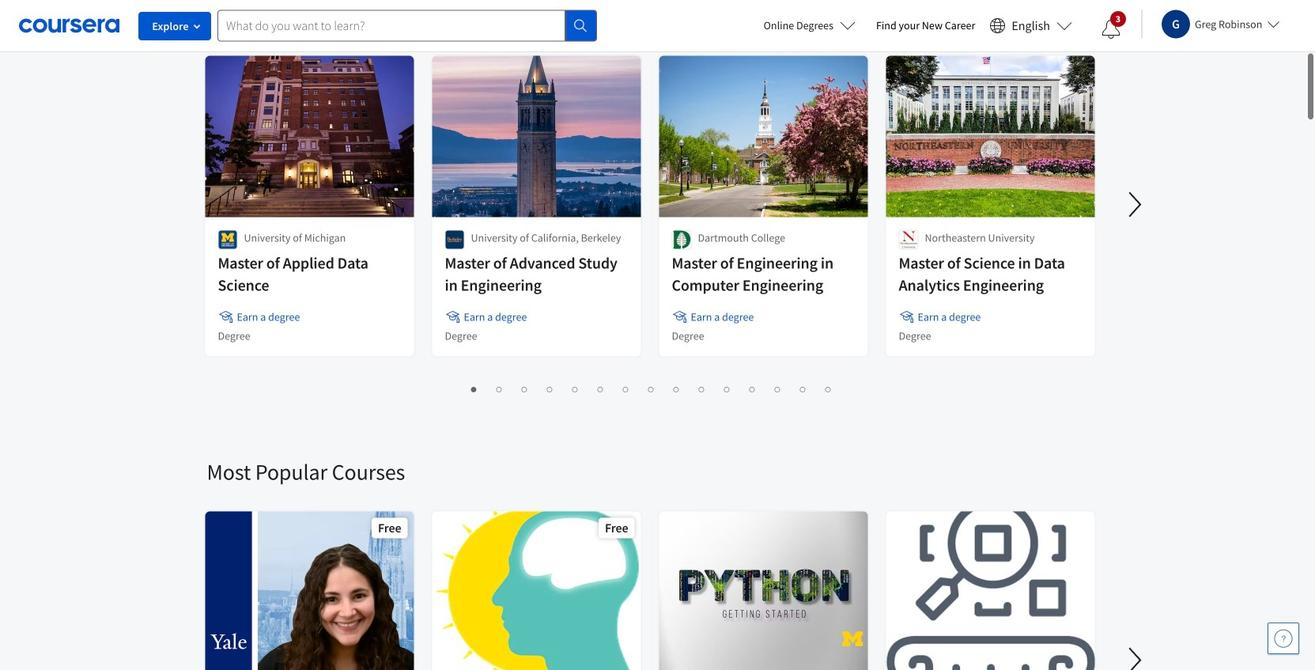 Task type: vqa. For each thing, say whether or not it's contained in the screenshot.
courses,
no



Task type: locate. For each thing, give the bounding box(es) containing it.
university of michigan image
[[218, 230, 238, 250]]

dartmouth college image
[[672, 230, 692, 250]]

foundations: data, data, everywhere course by google, image
[[887, 512, 1096, 670]]

most popular courses carousel element
[[199, 410, 1316, 670]]

university of california, berkeley image
[[445, 230, 465, 250]]

list
[[207, 379, 1097, 398]]

What do you want to learn? text field
[[218, 10, 566, 42]]

None search field
[[218, 10, 597, 42]]

coursera image
[[19, 13, 119, 38]]



Task type: describe. For each thing, give the bounding box(es) containing it.
next slide image
[[1117, 641, 1155, 670]]

list inside earn your degree carousel element
[[207, 379, 1097, 398]]

earn your degree carousel element
[[199, 0, 1316, 410]]

northeastern university image
[[899, 230, 919, 250]]

next slide image
[[1117, 186, 1155, 224]]

programming for everybody (getting started with python) course by university of michigan, image
[[659, 512, 869, 670]]

help center image
[[1275, 629, 1294, 648]]



